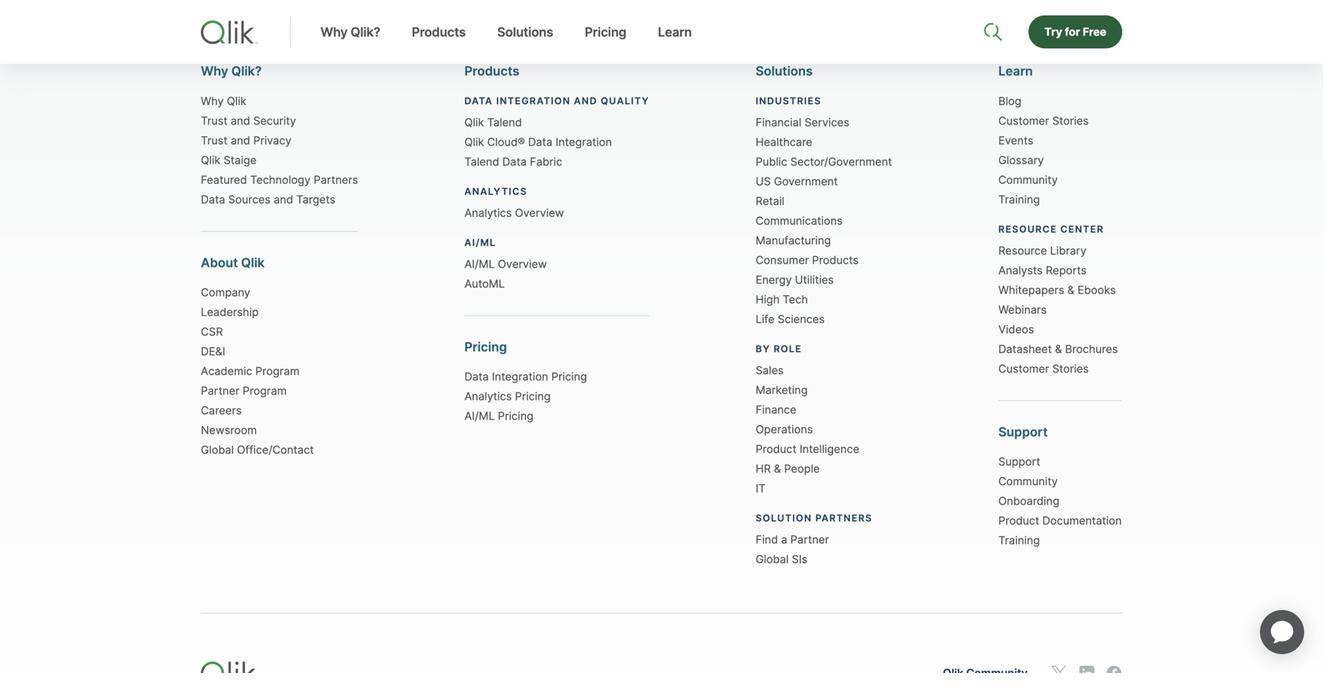 Task type: vqa. For each thing, say whether or not it's contained in the screenshot.
'Onboarding' link
yes



Task type: describe. For each thing, give the bounding box(es) containing it.
1 vertical spatial and
[[231, 134, 250, 147]]

try for free
[[1044, 25, 1107, 39]]

academic program link
[[201, 364, 299, 379]]

energy
[[756, 273, 792, 287]]

resource library link
[[998, 243, 1087, 259]]

newsroom link
[[201, 423, 257, 438]]

sales
[[756, 364, 784, 377]]

analytics overview
[[464, 206, 564, 220]]

public sector/government link
[[756, 154, 892, 170]]

videos
[[998, 323, 1034, 336]]

2 trust from the top
[[201, 134, 228, 147]]

healthcare
[[756, 135, 812, 149]]

0 horizontal spatial pricing button
[[464, 339, 507, 355]]

1 horizontal spatial &
[[1055, 343, 1062, 356]]

security
[[253, 114, 296, 127]]

utilities
[[795, 273, 834, 287]]

1 community link from the top
[[998, 172, 1058, 188]]

customer inside blog customer stories events glossary community training
[[998, 114, 1049, 127]]

overview for analytics overview
[[515, 206, 564, 220]]

financial services link
[[756, 114, 849, 130]]

glossary
[[998, 153, 1044, 167]]

operations
[[756, 423, 813, 436]]

0 vertical spatial products
[[412, 24, 466, 40]]

manufacturing link
[[756, 233, 831, 248]]

sales link
[[756, 363, 784, 378]]

for
[[1065, 25, 1080, 39]]

automl link
[[464, 276, 505, 292]]

twitter image
[[1051, 666, 1067, 673]]

de&i link
[[201, 344, 225, 360]]

whitepapers
[[998, 283, 1064, 297]]

events link
[[998, 133, 1033, 148]]

careers link
[[201, 403, 242, 419]]

1 trust from the top
[[201, 114, 228, 127]]

analytics overview link
[[464, 205, 564, 221]]

tech
[[783, 293, 808, 306]]

why qlik trust and security trust and privacy qlik staige featured technology partners data sources and targets
[[201, 94, 358, 206]]

talend data fabric link
[[464, 154, 562, 170]]

life
[[756, 313, 775, 326]]

facebook image
[[1107, 666, 1122, 673]]

solutions inside button
[[497, 24, 553, 40]]

about
[[201, 255, 238, 270]]

data up fabric
[[528, 135, 552, 149]]

data integration pricing analytics pricing ai/ml pricing
[[464, 370, 587, 423]]

people
[[784, 462, 820, 476]]

us
[[756, 175, 771, 188]]

resource
[[998, 244, 1047, 257]]

operations link
[[756, 422, 813, 437]]

energy utilities link
[[756, 272, 834, 288]]

training inside support community onboarding product documentation training
[[998, 534, 1040, 547]]

support community onboarding product documentation training
[[998, 455, 1122, 547]]

retail
[[756, 194, 785, 208]]

community inside support community onboarding product documentation training
[[998, 475, 1058, 488]]

ai/ml inside data integration pricing analytics pricing ai/ml pricing
[[464, 410, 495, 423]]

1 vertical spatial program
[[243, 384, 287, 398]]

1 horizontal spatial why qlik? button
[[305, 24, 396, 64]]

webinars
[[998, 303, 1047, 317]]

sales marketing finance operations product intelligence hr & people it
[[756, 364, 859, 495]]

healthcare link
[[756, 134, 812, 150]]

1 vertical spatial products
[[464, 64, 519, 79]]

1 vertical spatial why
[[201, 64, 228, 79]]

analysts reports link
[[998, 263, 1087, 278]]

leadership
[[201, 306, 259, 319]]

partner inside company leadership csr de&i academic program partner program careers newsroom global office/contact
[[201, 384, 240, 398]]

manufacturing
[[756, 234, 831, 247]]

global inside company leadership csr de&i academic program partner program careers newsroom global office/contact
[[201, 443, 234, 457]]

webinars link
[[998, 302, 1047, 318]]

support button
[[998, 424, 1048, 440]]

0 vertical spatial why qlik?
[[321, 24, 380, 40]]

1 vertical spatial qlik?
[[231, 64, 262, 79]]

analytics pricing link
[[464, 389, 551, 404]]

office/contact
[[237, 443, 314, 457]]

0 horizontal spatial why qlik?
[[201, 64, 262, 79]]

it
[[756, 482, 766, 495]]

support link
[[998, 454, 1040, 470]]

free
[[1083, 25, 1107, 39]]

leadership link
[[201, 304, 259, 320]]

0 vertical spatial why
[[321, 24, 348, 40]]

overview for ai/ml overview automl
[[498, 257, 547, 271]]

1 horizontal spatial solutions button
[[756, 64, 813, 79]]

products inside financial services healthcare public sector/government us government retail communications manufacturing consumer products energy utilities high tech life sciences
[[812, 254, 859, 267]]

0 vertical spatial &
[[1067, 283, 1074, 297]]

featured technology partners link
[[201, 172, 358, 188]]

hr & people link
[[756, 461, 820, 477]]

consumer
[[756, 254, 809, 267]]

qlik talend qlik cloud® data integration talend data fabric
[[464, 116, 612, 168]]

2 community link from the top
[[998, 474, 1058, 490]]

analytics inside data integration pricing analytics pricing ai/ml pricing
[[464, 390, 512, 403]]

high
[[756, 293, 780, 306]]

staige
[[224, 153, 257, 167]]

0 vertical spatial pricing button
[[569, 24, 642, 64]]

data sources and targets link
[[201, 192, 335, 207]]

careers
[[201, 404, 242, 417]]

2 qlik image from the top
[[201, 662, 256, 673]]

brochures
[[1065, 343, 1118, 356]]

us government link
[[756, 174, 838, 189]]

support for support community onboarding product documentation training
[[998, 455, 1040, 469]]

0 vertical spatial qlik?
[[351, 24, 380, 40]]

communications link
[[756, 213, 843, 229]]

high tech link
[[756, 292, 808, 307]]

data integration pricing link
[[464, 369, 587, 385]]

financial services healthcare public sector/government us government retail communications manufacturing consumer products energy utilities high tech life sciences
[[756, 116, 892, 326]]

csr link
[[201, 324, 223, 340]]

data inside the why qlik trust and security trust and privacy qlik staige featured technology partners data sources and targets
[[201, 193, 225, 206]]

partner inside find a partner global sis
[[790, 533, 829, 547]]

1 vertical spatial talend
[[464, 155, 499, 168]]

analysts
[[998, 264, 1043, 277]]

onboarding
[[998, 495, 1059, 508]]

global inside find a partner global sis
[[756, 553, 789, 566]]



Task type: locate. For each thing, give the bounding box(es) containing it.
financial
[[756, 116, 801, 129]]

about qlik
[[201, 255, 265, 270]]

life sciences link
[[756, 311, 825, 327]]

global office/contact link
[[201, 442, 314, 458]]

0 horizontal spatial &
[[774, 462, 781, 476]]

1 vertical spatial &
[[1055, 343, 1062, 356]]

data down the featured
[[201, 193, 225, 206]]

0 vertical spatial product
[[756, 443, 797, 456]]

2 horizontal spatial &
[[1067, 283, 1074, 297]]

customer stories link up events link
[[998, 113, 1089, 129]]

ai/ml inside ai/ml overview automl
[[464, 257, 495, 271]]

community inside blog customer stories events glossary community training
[[998, 173, 1058, 187]]

product
[[756, 443, 797, 456], [998, 514, 1039, 528]]

customer up events
[[998, 114, 1049, 127]]

0 vertical spatial learn
[[658, 24, 692, 40]]

0 vertical spatial analytics
[[464, 206, 512, 220]]

about qlik button
[[201, 255, 265, 271]]

1 horizontal spatial why qlik?
[[321, 24, 380, 40]]

customer stories link down datasheet & brochures link
[[998, 361, 1089, 377]]

cloud®
[[487, 135, 525, 149]]

0 horizontal spatial partner
[[201, 384, 240, 398]]

2 customer stories link from the top
[[998, 361, 1089, 377]]

customer down datasheet
[[998, 362, 1049, 376]]

1 vertical spatial product
[[998, 514, 1039, 528]]

integration up analytics pricing link
[[492, 370, 548, 384]]

1 vertical spatial partner
[[790, 533, 829, 547]]

a
[[781, 533, 787, 547]]

partner up sis
[[790, 533, 829, 547]]

2 support from the top
[[998, 455, 1040, 469]]

training link down glossary
[[998, 192, 1040, 207]]

2 customer from the top
[[998, 362, 1049, 376]]

blog
[[998, 94, 1021, 108]]

0 horizontal spatial global
[[201, 443, 234, 457]]

2 vertical spatial products
[[812, 254, 859, 267]]

datasheet & brochures link
[[998, 341, 1118, 357]]

featured
[[201, 173, 247, 187]]

1 vertical spatial community link
[[998, 474, 1058, 490]]

1 horizontal spatial solutions
[[756, 64, 813, 79]]

qlik up "trust and security" link
[[227, 94, 246, 108]]

1 horizontal spatial global
[[756, 553, 789, 566]]

1 vertical spatial integration
[[492, 370, 548, 384]]

trust and security link
[[201, 113, 296, 129]]

qlik right about
[[241, 255, 265, 270]]

talend down cloud®
[[464, 155, 499, 168]]

solutions
[[497, 24, 553, 40], [756, 64, 813, 79]]

program up partner program link
[[255, 365, 299, 378]]

0 horizontal spatial why qlik? button
[[201, 64, 262, 79]]

1 vertical spatial pricing button
[[464, 339, 507, 355]]

stories inside blog customer stories events glossary community training
[[1052, 114, 1089, 127]]

0 vertical spatial program
[[255, 365, 299, 378]]

privacy
[[253, 134, 291, 147]]

and down the technology
[[274, 193, 293, 206]]

1 vertical spatial overview
[[498, 257, 547, 271]]

training link
[[998, 192, 1040, 207], [998, 533, 1040, 549]]

0 vertical spatial training
[[998, 193, 1040, 206]]

0 horizontal spatial solutions button
[[482, 24, 569, 64]]

and up staige
[[231, 134, 250, 147]]

1 vertical spatial ai/ml
[[464, 410, 495, 423]]

1 vertical spatial community
[[998, 475, 1058, 488]]

2 analytics from the top
[[464, 390, 512, 403]]

0 horizontal spatial integration
[[492, 370, 548, 384]]

0 vertical spatial customer stories link
[[998, 113, 1089, 129]]

consumer products link
[[756, 252, 859, 268]]

it link
[[756, 481, 766, 497]]

1 vertical spatial learn
[[998, 64, 1033, 79]]

blog link
[[998, 93, 1021, 109]]

find
[[756, 533, 778, 547]]

overview inside ai/ml overview automl
[[498, 257, 547, 271]]

services
[[805, 116, 849, 129]]

0 vertical spatial training link
[[998, 192, 1040, 207]]

2 vertical spatial and
[[274, 193, 293, 206]]

csr
[[201, 325, 223, 339]]

linkedin image
[[1079, 666, 1095, 673]]

1 horizontal spatial learn button
[[998, 64, 1033, 79]]

0 vertical spatial overview
[[515, 206, 564, 220]]

1 ai/ml from the top
[[464, 257, 495, 271]]

analytics
[[464, 206, 512, 220], [464, 390, 512, 403]]

1 horizontal spatial product
[[998, 514, 1039, 528]]

0 vertical spatial integration
[[556, 135, 612, 149]]

0 horizontal spatial product
[[756, 443, 797, 456]]

stories inside resource library analysts reports whitepapers & ebooks webinars videos datasheet & brochures customer stories
[[1052, 362, 1089, 376]]

trust up qlik staige link
[[201, 134, 228, 147]]

qlik down the qlik talend link
[[464, 135, 484, 149]]

analytics up ai/ml pricing link
[[464, 390, 512, 403]]

2 community from the top
[[998, 475, 1058, 488]]

qlik up talend data fabric link
[[464, 116, 484, 129]]

ai/ml overview link
[[464, 256, 547, 272]]

2 stories from the top
[[1052, 362, 1089, 376]]

newsroom
[[201, 424, 257, 437]]

0 vertical spatial global
[[201, 443, 234, 457]]

2 training link from the top
[[998, 533, 1040, 549]]

data down cloud®
[[502, 155, 527, 168]]

2 ai/ml from the top
[[464, 410, 495, 423]]

1 vertical spatial customer stories link
[[998, 361, 1089, 377]]

customer inside resource library analysts reports whitepapers & ebooks webinars videos datasheet & brochures customer stories
[[998, 362, 1049, 376]]

integration
[[556, 135, 612, 149], [492, 370, 548, 384]]

community down glossary link
[[998, 173, 1058, 187]]

1 vertical spatial training
[[998, 534, 1040, 547]]

product inside support community onboarding product documentation training
[[998, 514, 1039, 528]]

qlik inside "button"
[[241, 255, 265, 270]]

0 vertical spatial and
[[231, 114, 250, 127]]

1 horizontal spatial pricing button
[[569, 24, 642, 64]]

0 horizontal spatial solutions
[[497, 24, 553, 40]]

0 vertical spatial community
[[998, 173, 1058, 187]]

learn button
[[642, 24, 708, 64], [998, 64, 1033, 79]]

finance
[[756, 403, 796, 417]]

learn inside button
[[658, 24, 692, 40]]

2 training from the top
[[998, 534, 1040, 547]]

why
[[321, 24, 348, 40], [201, 64, 228, 79], [201, 94, 224, 108]]

0 vertical spatial partner
[[201, 384, 240, 398]]

0 vertical spatial talend
[[487, 116, 522, 129]]

find a partner global sis
[[756, 533, 829, 566]]

products
[[412, 24, 466, 40], [464, 64, 519, 79], [812, 254, 859, 267]]

company
[[201, 286, 250, 299]]

public
[[756, 155, 787, 168]]

1 customer from the top
[[998, 114, 1049, 127]]

why inside the why qlik trust and security trust and privacy qlik staige featured technology partners data sources and targets
[[201, 94, 224, 108]]

data inside data integration pricing analytics pricing ai/ml pricing
[[464, 370, 489, 384]]

data up analytics pricing link
[[464, 370, 489, 384]]

global down find
[[756, 553, 789, 566]]

application
[[1241, 591, 1323, 673]]

intelligence
[[800, 443, 859, 456]]

blog customer stories events glossary community training
[[998, 94, 1089, 206]]

0 horizontal spatial qlik?
[[231, 64, 262, 79]]

1 vertical spatial analytics
[[464, 390, 512, 403]]

support for support
[[998, 424, 1048, 440]]

training inside blog customer stories events glossary community training
[[998, 193, 1040, 206]]

overview down fabric
[[515, 206, 564, 220]]

ai/ml up automl
[[464, 257, 495, 271]]

hr
[[756, 462, 771, 476]]

1 vertical spatial why qlik?
[[201, 64, 262, 79]]

partner program link
[[201, 383, 287, 399]]

try for free link
[[1029, 15, 1122, 48]]

events
[[998, 134, 1033, 147]]

documentation
[[1042, 514, 1122, 528]]

1 analytics from the top
[[464, 206, 512, 220]]

sis
[[792, 553, 808, 566]]

product inside sales marketing finance operations product intelligence hr & people it
[[756, 443, 797, 456]]

1 customer stories link from the top
[[998, 113, 1089, 129]]

qlik talend link
[[464, 114, 522, 130]]

& down reports in the top of the page
[[1067, 283, 1074, 297]]

community up "onboarding" on the right bottom
[[998, 475, 1058, 488]]

product intelligence link
[[756, 441, 859, 457]]

1 horizontal spatial partner
[[790, 533, 829, 547]]

& right hr
[[774, 462, 781, 476]]

support inside support community onboarding product documentation training
[[998, 455, 1040, 469]]

0 vertical spatial stories
[[1052, 114, 1089, 127]]

1 vertical spatial customer
[[998, 362, 1049, 376]]

qlik image
[[201, 20, 258, 44], [201, 662, 256, 673]]

& left the brochures
[[1055, 343, 1062, 356]]

ai/ml overview automl
[[464, 257, 547, 291]]

government
[[774, 175, 838, 188]]

2 vertical spatial why
[[201, 94, 224, 108]]

integration inside data integration pricing analytics pricing ai/ml pricing
[[492, 370, 548, 384]]

company link
[[201, 285, 250, 301]]

why qlik link
[[201, 93, 246, 109]]

0 vertical spatial customer
[[998, 114, 1049, 127]]

1 vertical spatial stories
[[1052, 362, 1089, 376]]

1 horizontal spatial learn
[[998, 64, 1033, 79]]

analytics up ai/ml overview link
[[464, 206, 512, 220]]

0 vertical spatial trust
[[201, 114, 228, 127]]

community
[[998, 173, 1058, 187], [998, 475, 1058, 488]]

product down "onboarding" on the right bottom
[[998, 514, 1039, 528]]

integration up fabric
[[556, 135, 612, 149]]

0 horizontal spatial learn
[[658, 24, 692, 40]]

0 vertical spatial support
[[998, 424, 1048, 440]]

global down newsroom link
[[201, 443, 234, 457]]

finance link
[[756, 402, 796, 418]]

& inside sales marketing finance operations product intelligence hr & people it
[[774, 462, 781, 476]]

qlik up the featured
[[201, 153, 220, 167]]

data
[[528, 135, 552, 149], [502, 155, 527, 168], [201, 193, 225, 206], [464, 370, 489, 384]]

automl
[[464, 277, 505, 291]]

fabric
[[530, 155, 562, 168]]

reports
[[1046, 264, 1087, 277]]

academic
[[201, 365, 252, 378]]

pricing button
[[569, 24, 642, 64], [464, 339, 507, 355]]

try
[[1044, 25, 1062, 39]]

community link down glossary link
[[998, 172, 1058, 188]]

resource library analysts reports whitepapers & ebooks webinars videos datasheet & brochures customer stories
[[998, 244, 1118, 376]]

products button
[[396, 24, 482, 64], [464, 64, 519, 79]]

0 horizontal spatial learn button
[[642, 24, 708, 64]]

1 vertical spatial global
[[756, 553, 789, 566]]

1 vertical spatial training link
[[998, 533, 1040, 549]]

1 horizontal spatial qlik?
[[351, 24, 380, 40]]

communications
[[756, 214, 843, 228]]

datasheet
[[998, 343, 1052, 356]]

overview up automl
[[498, 257, 547, 271]]

training
[[998, 193, 1040, 206], [998, 534, 1040, 547]]

program down academic program link
[[243, 384, 287, 398]]

qlik
[[227, 94, 246, 108], [464, 116, 484, 129], [464, 135, 484, 149], [201, 153, 220, 167], [241, 255, 265, 270]]

1 qlik image from the top
[[201, 20, 258, 44]]

partner up careers link
[[201, 384, 240, 398]]

integration inside qlik talend qlik cloud® data integration talend data fabric
[[556, 135, 612, 149]]

1 stories from the top
[[1052, 114, 1089, 127]]

sciences
[[778, 313, 825, 326]]

1 vertical spatial support
[[998, 455, 1040, 469]]

0 vertical spatial ai/ml
[[464, 257, 495, 271]]

1 support from the top
[[998, 424, 1048, 440]]

marketing
[[756, 383, 808, 397]]

sector/government
[[790, 155, 892, 168]]

1 vertical spatial solutions
[[756, 64, 813, 79]]

solutions button
[[482, 24, 569, 64], [756, 64, 813, 79]]

community link up "onboarding" on the right bottom
[[998, 474, 1058, 490]]

training down glossary
[[998, 193, 1040, 206]]

1 community from the top
[[998, 173, 1058, 187]]

product documentation link
[[998, 513, 1122, 529]]

1 training from the top
[[998, 193, 1040, 206]]

1 vertical spatial qlik image
[[201, 662, 256, 673]]

0 vertical spatial solutions
[[497, 24, 553, 40]]

talend up cloud®
[[487, 116, 522, 129]]

0 vertical spatial community link
[[998, 172, 1058, 188]]

why qlik? button
[[305, 24, 396, 64], [201, 64, 262, 79]]

partners
[[314, 173, 358, 187]]

0 vertical spatial qlik image
[[201, 20, 258, 44]]

ebooks
[[1078, 283, 1116, 297]]

ai/ml down analytics pricing link
[[464, 410, 495, 423]]

1 vertical spatial trust
[[201, 134, 228, 147]]

support down support button on the right bottom
[[998, 455, 1040, 469]]

trust down why qlik link
[[201, 114, 228, 127]]

company leadership csr de&i academic program partner program careers newsroom global office/contact
[[201, 286, 314, 457]]

marketing link
[[756, 382, 808, 398]]

training down "onboarding" on the right bottom
[[998, 534, 1040, 547]]

1 horizontal spatial integration
[[556, 135, 612, 149]]

and up the trust and privacy link
[[231, 114, 250, 127]]

why qlik?
[[321, 24, 380, 40], [201, 64, 262, 79]]

product down operations
[[756, 443, 797, 456]]

1 training link from the top
[[998, 192, 1040, 207]]

support up support link
[[998, 424, 1048, 440]]

targets
[[296, 193, 335, 206]]

2 vertical spatial &
[[774, 462, 781, 476]]

find a partner link
[[756, 532, 829, 548]]

glossary link
[[998, 152, 1044, 168]]

training link down "onboarding" on the right bottom
[[998, 533, 1040, 549]]



